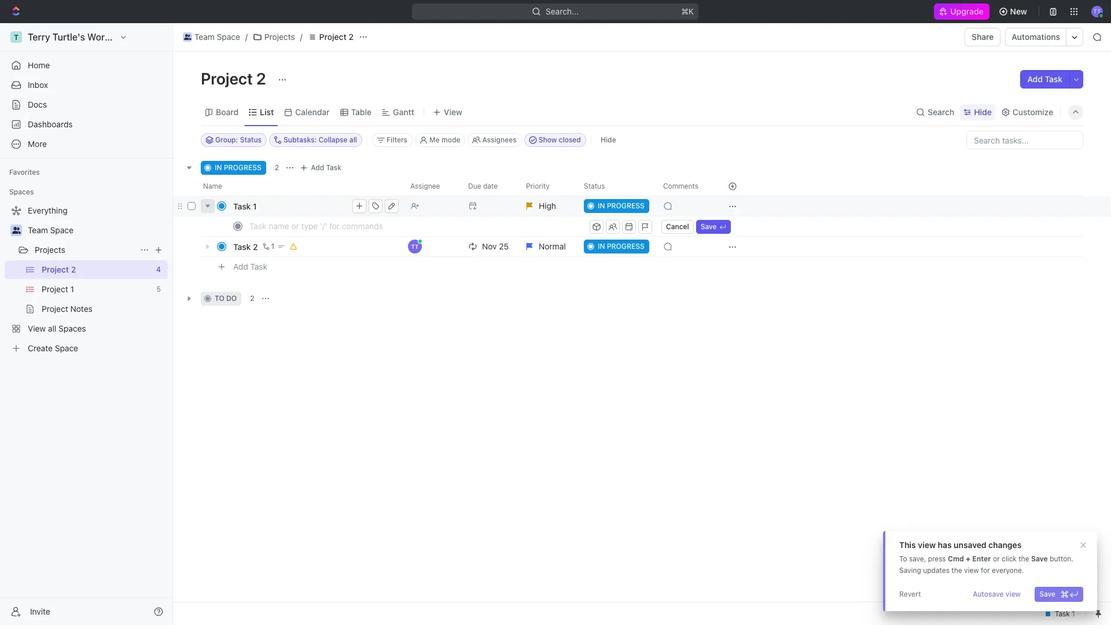 Task type: locate. For each thing, give the bounding box(es) containing it.
⌘k
[[682, 6, 695, 16]]

hide button
[[961, 104, 996, 120]]

1 vertical spatial projects
[[35, 245, 65, 255]]

add for bottommost add task button
[[233, 262, 248, 271]]

0 vertical spatial save
[[701, 222, 717, 231]]

project
[[319, 32, 347, 42], [201, 69, 253, 88], [42, 265, 69, 274], [42, 284, 68, 294], [42, 304, 68, 314]]

add task up customize on the top of the page
[[1028, 74, 1063, 84]]

hide right closed
[[601, 136, 616, 144]]

2 horizontal spatial add task button
[[1021, 70, 1070, 89]]

0 vertical spatial hide
[[975, 107, 992, 117]]

view all spaces
[[28, 324, 86, 334]]

1 vertical spatial 1
[[271, 242, 275, 251]]

updates
[[924, 566, 950, 575]]

1 horizontal spatial /
[[300, 32, 303, 42]]

1 vertical spatial team space
[[28, 225, 73, 235]]

team space right user group icon on the left of the page
[[195, 32, 240, 42]]

add task button up customize on the top of the page
[[1021, 70, 1070, 89]]

1 vertical spatial status
[[584, 182, 605, 191]]

spaces down 'favorites' button
[[9, 188, 34, 196]]

add task down subtasks: collapse all
[[311, 163, 342, 172]]

add up customize on the top of the page
[[1028, 74, 1043, 84]]

me
[[430, 136, 440, 144]]

progress for high
[[607, 202, 645, 210]]

tt button
[[1089, 2, 1107, 21], [404, 236, 462, 257]]

tree containing everything
[[5, 202, 168, 358]]

1 vertical spatial all
[[48, 324, 56, 334]]

in down status dropdown button
[[598, 202, 605, 210]]

search
[[928, 107, 955, 117]]

1 vertical spatial view
[[965, 566, 980, 575]]

task
[[1046, 74, 1063, 84], [326, 163, 342, 172], [233, 201, 251, 211], [233, 242, 251, 252], [250, 262, 268, 271]]

0 horizontal spatial add task
[[233, 262, 268, 271]]

in up name
[[215, 163, 222, 172]]

2 vertical spatial add
[[233, 262, 248, 271]]

0 horizontal spatial view
[[28, 324, 46, 334]]

add task for bottommost add task button
[[233, 262, 268, 271]]

team space inside tree
[[28, 225, 73, 235]]

search button
[[913, 104, 958, 120]]

1 vertical spatial project 2 link
[[42, 261, 152, 279]]

1 horizontal spatial spaces
[[59, 324, 86, 334]]

0 vertical spatial 1
[[253, 201, 257, 211]]

in right 'normal'
[[598, 242, 605, 251]]

0 vertical spatial spaces
[[9, 188, 34, 196]]

team space
[[195, 32, 240, 42], [28, 225, 73, 235]]

0 horizontal spatial tt button
[[404, 236, 462, 257]]

1 for task 1
[[253, 201, 257, 211]]

show
[[539, 136, 557, 144]]

project 2 link
[[305, 30, 357, 44], [42, 261, 152, 279]]

save right cancel
[[701, 222, 717, 231]]

normal
[[539, 241, 566, 251]]

the down the cmd
[[952, 566, 963, 575]]

tree inside sidebar navigation
[[5, 202, 168, 358]]

board
[[216, 107, 239, 117]]

task up task 2
[[233, 201, 251, 211]]

1 vertical spatial hide
[[601, 136, 616, 144]]

view up 'save,'
[[919, 540, 936, 550]]

view down everyone.
[[1006, 590, 1022, 599]]

1 horizontal spatial add
[[311, 163, 324, 172]]

1 up project notes
[[70, 284, 74, 294]]

progress
[[224, 163, 262, 172], [607, 202, 645, 210], [607, 242, 645, 251]]

status button
[[577, 177, 657, 196]]

share button
[[965, 28, 1001, 46]]

1 horizontal spatial tt
[[1094, 8, 1102, 15]]

spaces
[[9, 188, 34, 196], [59, 324, 86, 334]]

add task down task 2
[[233, 262, 268, 271]]

0 vertical spatial project 2
[[319, 32, 354, 42]]

1 button
[[260, 241, 276, 252]]

1 vertical spatial in
[[598, 202, 605, 210]]

2 horizontal spatial add task
[[1028, 74, 1063, 84]]

0 vertical spatial tt
[[1094, 8, 1102, 15]]

0 vertical spatial add
[[1028, 74, 1043, 84]]

project inside 'link'
[[42, 284, 68, 294]]

0 horizontal spatial status
[[240, 136, 262, 144]]

add task button
[[1021, 70, 1070, 89], [297, 161, 346, 175], [228, 260, 272, 274]]

assignee button
[[404, 177, 462, 196]]

1 horizontal spatial status
[[584, 182, 605, 191]]

view
[[919, 540, 936, 550], [965, 566, 980, 575], [1006, 590, 1022, 599]]

1 up task 2
[[253, 201, 257, 211]]

0 vertical spatial view
[[444, 107, 463, 117]]

view
[[444, 107, 463, 117], [28, 324, 46, 334]]

0 vertical spatial in
[[215, 163, 222, 172]]

0 horizontal spatial spaces
[[9, 188, 34, 196]]

in for normal
[[598, 242, 605, 251]]

notes
[[70, 304, 93, 314]]

1 horizontal spatial add task
[[311, 163, 342, 172]]

team
[[195, 32, 215, 42], [28, 225, 48, 235]]

calendar link
[[293, 104, 330, 120]]

tt
[[1094, 8, 1102, 15], [411, 243, 419, 250]]

1
[[253, 201, 257, 211], [271, 242, 275, 251], [70, 284, 74, 294]]

all right collapse on the left top of page
[[350, 136, 357, 144]]

0 horizontal spatial add
[[233, 262, 248, 271]]

team space link inside sidebar navigation
[[28, 221, 166, 240]]

0 horizontal spatial team
[[28, 225, 48, 235]]

2 inside tree
[[71, 265, 76, 274]]

show closed
[[539, 136, 581, 144]]

1 horizontal spatial hide
[[975, 107, 992, 117]]

2 in progress button from the top
[[577, 236, 657, 257]]

2 vertical spatial progress
[[607, 242, 645, 251]]

workspace
[[87, 32, 135, 42]]

cancel button
[[662, 220, 694, 234]]

autosave
[[973, 590, 1004, 599]]

0 horizontal spatial view
[[919, 540, 936, 550]]

0 horizontal spatial projects link
[[35, 241, 136, 259]]

0 horizontal spatial projects
[[35, 245, 65, 255]]

view for view all spaces
[[28, 324, 46, 334]]

1 vertical spatial projects link
[[35, 241, 136, 259]]

0 horizontal spatial 1
[[70, 284, 74, 294]]

project 1
[[42, 284, 74, 294]]

team right user group image
[[28, 225, 48, 235]]

view up create
[[28, 324, 46, 334]]

1 horizontal spatial 1
[[253, 201, 257, 211]]

team space link
[[180, 30, 243, 44], [28, 221, 166, 240]]

task down 1 'button'
[[250, 262, 268, 271]]

Task name or type '/' for commands text field
[[250, 217, 588, 235]]

to
[[900, 555, 908, 563]]

name button
[[201, 177, 404, 196]]

add task button down task 2
[[228, 260, 272, 274]]

this view has unsaved changes to save, press cmd + enter or click the save button. saving updates the view for everyone.
[[900, 540, 1074, 575]]

normal button
[[519, 236, 577, 257]]

view down +
[[965, 566, 980, 575]]

1 vertical spatial team
[[28, 225, 48, 235]]

0 vertical spatial space
[[217, 32, 240, 42]]

status right priority dropdown button
[[584, 182, 605, 191]]

save button down button.
[[1035, 587, 1084, 602]]

inbox
[[28, 80, 48, 90]]

group:
[[215, 136, 238, 144]]

spaces down project notes
[[59, 324, 86, 334]]

1 horizontal spatial view
[[444, 107, 463, 117]]

2 vertical spatial save
[[1040, 590, 1056, 599]]

status inside status dropdown button
[[584, 182, 605, 191]]

2 horizontal spatial add
[[1028, 74, 1043, 84]]

1 vertical spatial tt button
[[404, 236, 462, 257]]

add task button up name dropdown button
[[297, 161, 346, 175]]

0 horizontal spatial the
[[952, 566, 963, 575]]

0 horizontal spatial tt
[[411, 243, 419, 250]]

turtle's
[[52, 32, 85, 42]]

view inside button
[[444, 107, 463, 117]]

create
[[28, 343, 53, 353]]

0 vertical spatial the
[[1019, 555, 1030, 563]]

1 horizontal spatial tt button
[[1089, 2, 1107, 21]]

1 vertical spatial add task button
[[297, 161, 346, 175]]

0 vertical spatial tt button
[[1089, 2, 1107, 21]]

2 / from the left
[[300, 32, 303, 42]]

2 vertical spatial add task
[[233, 262, 268, 271]]

1 vertical spatial add
[[311, 163, 324, 172]]

search...
[[546, 6, 579, 16]]

1 horizontal spatial all
[[350, 136, 357, 144]]

collapse
[[319, 136, 348, 144]]

progress for normal
[[607, 242, 645, 251]]

project notes
[[42, 304, 93, 314]]

customize button
[[998, 104, 1057, 120]]

0 vertical spatial projects
[[265, 32, 295, 42]]

all inside sidebar navigation
[[48, 324, 56, 334]]

save down button.
[[1040, 590, 1056, 599]]

group: status
[[215, 136, 262, 144]]

everyone.
[[993, 566, 1025, 575]]

team inside tree
[[28, 225, 48, 235]]

1 horizontal spatial projects link
[[250, 30, 298, 44]]

task up customize on the top of the page
[[1046, 74, 1063, 84]]

this
[[900, 540, 916, 550]]

press
[[929, 555, 947, 563]]

for
[[981, 566, 991, 575]]

0 vertical spatial add task
[[1028, 74, 1063, 84]]

all up "create space"
[[48, 324, 56, 334]]

new
[[1011, 6, 1028, 16]]

due date
[[468, 182, 498, 191]]

or
[[994, 555, 1000, 563]]

add task for the top add task button
[[1028, 74, 1063, 84]]

1 inside 'link'
[[70, 284, 74, 294]]

all
[[350, 136, 357, 144], [48, 324, 56, 334]]

save button right cancel button
[[696, 220, 731, 234]]

2 vertical spatial add task button
[[228, 260, 272, 274]]

view up mode
[[444, 107, 463, 117]]

save left button.
[[1032, 555, 1049, 563]]

team space down everything
[[28, 225, 73, 235]]

0 horizontal spatial hide
[[601, 136, 616, 144]]

to do
[[215, 294, 237, 303]]

0 vertical spatial team space link
[[180, 30, 243, 44]]

0 vertical spatial save button
[[696, 220, 731, 234]]

1 vertical spatial in progress button
[[577, 236, 657, 257]]

hide right search at the right top of page
[[975, 107, 992, 117]]

project notes link
[[42, 300, 166, 318]]

due date button
[[462, 177, 519, 196]]

0 vertical spatial in progress
[[215, 163, 262, 172]]

in
[[215, 163, 222, 172], [598, 202, 605, 210], [598, 242, 605, 251]]

space down everything
[[50, 225, 73, 235]]

automations
[[1012, 32, 1061, 42]]

1 in progress button from the top
[[577, 196, 657, 217]]

1 horizontal spatial the
[[1019, 555, 1030, 563]]

0 vertical spatial add task button
[[1021, 70, 1070, 89]]

filters button
[[372, 133, 413, 147]]

2 vertical spatial in
[[598, 242, 605, 251]]

0 vertical spatial team space
[[195, 32, 240, 42]]

add down task 2
[[233, 262, 248, 271]]

1 vertical spatial tt
[[411, 243, 419, 250]]

revert
[[900, 590, 922, 599]]

the right click
[[1019, 555, 1030, 563]]

1 vertical spatial progress
[[607, 202, 645, 210]]

0 vertical spatial in progress button
[[577, 196, 657, 217]]

0 horizontal spatial /
[[245, 32, 248, 42]]

team right user group icon on the left of the page
[[195, 32, 215, 42]]

view button
[[429, 98, 467, 126]]

add up name dropdown button
[[311, 163, 324, 172]]

more button
[[5, 135, 168, 153]]

1 horizontal spatial view
[[965, 566, 980, 575]]

+
[[966, 555, 971, 563]]

1 horizontal spatial team space link
[[180, 30, 243, 44]]

space down view all spaces
[[55, 343, 78, 353]]

0 vertical spatial project 2 link
[[305, 30, 357, 44]]

1 horizontal spatial project 2
[[201, 69, 270, 88]]

1 horizontal spatial team
[[195, 32, 215, 42]]

2 vertical spatial space
[[55, 343, 78, 353]]

view inside sidebar navigation
[[28, 324, 46, 334]]

everything link
[[5, 202, 166, 220]]

0 horizontal spatial add task button
[[228, 260, 272, 274]]

project 2 inside tree
[[42, 265, 76, 274]]

1 vertical spatial project 2
[[201, 69, 270, 88]]

2 vertical spatial view
[[1006, 590, 1022, 599]]

add for the top add task button
[[1028, 74, 1043, 84]]

1 vertical spatial in progress
[[598, 202, 645, 210]]

1 horizontal spatial projects
[[265, 32, 295, 42]]

1 horizontal spatial save button
[[1035, 587, 1084, 602]]

subtasks:
[[284, 136, 317, 144]]

home link
[[5, 56, 168, 75]]

tree
[[5, 202, 168, 358]]

board link
[[214, 104, 239, 120]]

view inside button
[[1006, 590, 1022, 599]]

0 horizontal spatial project 2
[[42, 265, 76, 274]]

mode
[[442, 136, 461, 144]]

save button
[[696, 220, 731, 234], [1035, 587, 1084, 602]]

1 right task 2
[[271, 242, 275, 251]]

2 vertical spatial 1
[[70, 284, 74, 294]]

2 horizontal spatial view
[[1006, 590, 1022, 599]]

2 vertical spatial project 2
[[42, 265, 76, 274]]

terry turtle's workspace
[[28, 32, 135, 42]]

0 vertical spatial view
[[919, 540, 936, 550]]

space right user group icon on the left of the page
[[217, 32, 240, 42]]

status right group:
[[240, 136, 262, 144]]

subtasks: collapse all
[[284, 136, 357, 144]]

favorites
[[9, 168, 40, 177]]



Task type: describe. For each thing, give the bounding box(es) containing it.
home
[[28, 60, 50, 70]]

high
[[539, 201, 556, 211]]

invite
[[30, 607, 50, 616]]

0 vertical spatial team
[[195, 32, 215, 42]]

1 vertical spatial space
[[50, 225, 73, 235]]

show closed button
[[524, 133, 587, 147]]

0 horizontal spatial save button
[[696, 220, 731, 234]]

project 1 link
[[42, 280, 152, 299]]

unsaved
[[954, 540, 987, 550]]

filters
[[387, 136, 408, 144]]

docs link
[[5, 96, 168, 114]]

customize
[[1013, 107, 1054, 117]]

to
[[215, 294, 225, 303]]

table link
[[349, 104, 372, 120]]

task left 1 'button'
[[233, 242, 251, 252]]

projects inside tree
[[35, 245, 65, 255]]

1 horizontal spatial project 2 link
[[305, 30, 357, 44]]

user group image
[[184, 34, 191, 40]]

task down collapse on the left top of page
[[326, 163, 342, 172]]

hide inside button
[[601, 136, 616, 144]]

0 vertical spatial all
[[350, 136, 357, 144]]

due
[[468, 182, 482, 191]]

button.
[[1051, 555, 1074, 563]]

1 vertical spatial the
[[952, 566, 963, 575]]

click
[[1002, 555, 1017, 563]]

terry
[[28, 32, 50, 42]]

1 vertical spatial spaces
[[59, 324, 86, 334]]

t
[[14, 33, 19, 41]]

autosave view button
[[969, 587, 1026, 602]]

revert button
[[895, 587, 926, 602]]

docs
[[28, 100, 47, 109]]

Search tasks... text field
[[968, 131, 1083, 149]]

create space link
[[5, 339, 166, 358]]

new button
[[995, 2, 1035, 21]]

view for autosave
[[1006, 590, 1022, 599]]

in for high
[[598, 202, 605, 210]]

task 1
[[233, 201, 257, 211]]

1 inside 'button'
[[271, 242, 275, 251]]

enter
[[973, 555, 992, 563]]

high button
[[519, 196, 577, 217]]

in progress for normal
[[598, 242, 645, 251]]

dashboards link
[[5, 115, 168, 134]]

dashboards
[[28, 119, 73, 129]]

share
[[972, 32, 994, 42]]

priority button
[[519, 177, 577, 196]]

closed
[[559, 136, 581, 144]]

autosave view
[[973, 590, 1022, 599]]

gantt
[[393, 107, 415, 117]]

hide inside dropdown button
[[975, 107, 992, 117]]

list
[[260, 107, 274, 117]]

save inside the this view has unsaved changes to save, press cmd + enter or click the save button. saving updates the view for everyone.
[[1032, 555, 1049, 563]]

has
[[938, 540, 952, 550]]

1 horizontal spatial team space
[[195, 32, 240, 42]]

terry turtle's workspace, , element
[[10, 31, 22, 43]]

cancel
[[667, 222, 690, 231]]

assignees
[[483, 136, 517, 144]]

0 vertical spatial progress
[[224, 163, 262, 172]]

upgrade link
[[935, 3, 990, 20]]

comments
[[664, 182, 699, 191]]

1 vertical spatial add task
[[311, 163, 342, 172]]

do
[[226, 294, 237, 303]]

automations button
[[1007, 28, 1067, 46]]

1 / from the left
[[245, 32, 248, 42]]

changes
[[989, 540, 1022, 550]]

comments button
[[657, 177, 715, 196]]

me mode
[[430, 136, 461, 144]]

upgrade
[[951, 6, 984, 16]]

inbox link
[[5, 76, 168, 94]]

in progress button for high
[[577, 196, 657, 217]]

hide button
[[596, 133, 621, 147]]

1 horizontal spatial add task button
[[297, 161, 346, 175]]

name
[[203, 182, 222, 191]]

0 vertical spatial status
[[240, 136, 262, 144]]

task 2
[[233, 242, 258, 252]]

gantt link
[[391, 104, 415, 120]]

list link
[[258, 104, 274, 120]]

cmd
[[949, 555, 965, 563]]

5
[[157, 285, 161, 294]]

view all spaces link
[[5, 320, 166, 338]]

view button
[[429, 104, 467, 120]]

assignees button
[[468, 133, 522, 147]]

view for view
[[444, 107, 463, 117]]

in progress for high
[[598, 202, 645, 210]]

sidebar navigation
[[0, 23, 175, 625]]

assignee
[[411, 182, 440, 191]]

in progress button for normal
[[577, 236, 657, 257]]

1 for project 1
[[70, 284, 74, 294]]

priority
[[526, 182, 550, 191]]

1 vertical spatial save button
[[1035, 587, 1084, 602]]

calendar
[[295, 107, 330, 117]]

everything
[[28, 206, 68, 215]]

user group image
[[12, 227, 21, 234]]

view for this
[[919, 540, 936, 550]]



Task type: vqa. For each thing, say whether or not it's contained in the screenshot.
Learn more link
no



